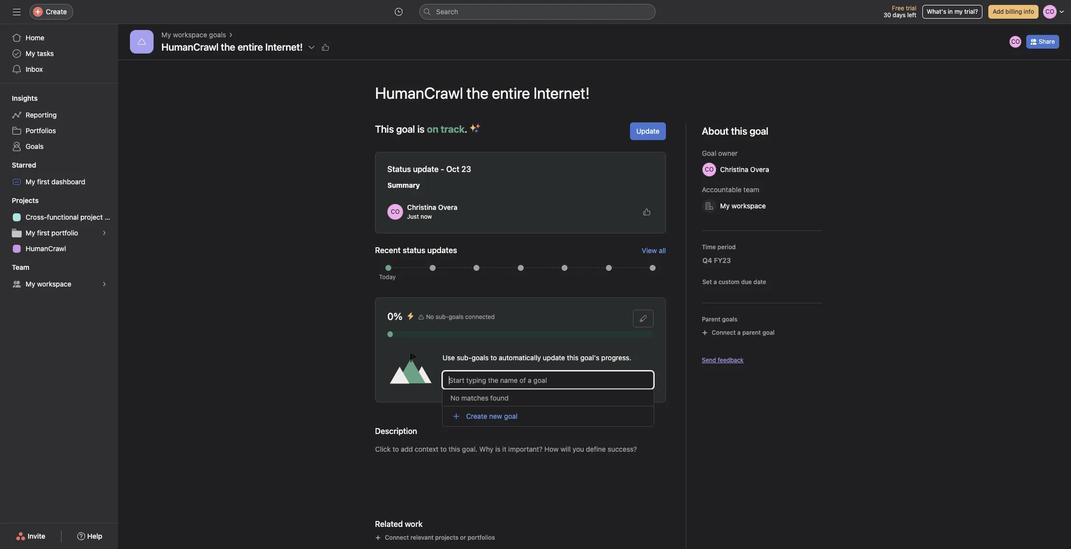 Task type: vqa. For each thing, say whether or not it's contained in the screenshot.
Christina associated with Christina Overa Just now
yes



Task type: describe. For each thing, give the bounding box(es) containing it.
to
[[491, 354, 497, 362]]

about this goal
[[702, 126, 769, 137]]

due
[[741, 279, 752, 286]]

create for create
[[46, 7, 67, 16]]

this
[[375, 124, 394, 135]]

my workspace for my workspace link
[[26, 280, 71, 289]]

all
[[659, 246, 666, 255]]

a for set
[[714, 279, 717, 286]]

related work
[[375, 520, 423, 529]]

team
[[744, 186, 760, 194]]

insights element
[[0, 90, 118, 157]]

history image
[[395, 8, 403, 16]]

portfolios
[[468, 535, 495, 542]]

my workspace for my workspace "dropdown button"
[[720, 202, 766, 210]]

my
[[955, 8, 963, 15]]

my for my first dashboard link
[[26, 178, 35, 186]]

what's
[[927, 8, 946, 15]]

time
[[702, 244, 716, 251]]

new
[[489, 413, 502, 421]]

goal's
[[581, 354, 600, 362]]

my for my workspace "dropdown button"
[[720, 202, 730, 210]]

or
[[460, 535, 466, 542]]

0 vertical spatial update
[[413, 165, 439, 174]]

update
[[636, 127, 660, 135]]

30
[[884, 11, 891, 19]]

connect for parent goals
[[712, 329, 736, 337]]

workspace for my workspace "dropdown button"
[[732, 202, 766, 210]]

fy23
[[714, 257, 731, 265]]

home link
[[6, 30, 112, 46]]

use
[[443, 354, 455, 362]]

goal
[[702, 149, 717, 158]]

humancrawl the entire internet!
[[161, 41, 303, 53]]

invite
[[28, 533, 45, 541]]

christina overa link
[[407, 203, 458, 212]]

q4 fy23
[[703, 257, 731, 265]]

teams element
[[0, 259, 118, 294]]

insights
[[12, 94, 38, 102]]

oct 23
[[446, 165, 471, 174]]

no
[[426, 314, 434, 321]]

global element
[[0, 24, 118, 83]]

my for my tasks link
[[26, 49, 35, 58]]

reporting link
[[6, 107, 112, 123]]

recent
[[375, 246, 401, 255]]

progress.
[[601, 354, 631, 362]]

goal inside "list box"
[[504, 413, 518, 421]]

portfolio
[[51, 229, 78, 237]]

billing
[[1006, 8, 1022, 15]]

my workspace button
[[698, 197, 782, 215]]

period
[[718, 244, 736, 251]]

on
[[427, 124, 439, 135]]

create new goal
[[466, 413, 518, 421]]

1 horizontal spatial workspace
[[173, 31, 207, 39]]

feedback
[[718, 357, 744, 364]]

create new goal list box
[[443, 390, 654, 427]]

christina overa just now
[[407, 203, 458, 221]]

starred element
[[0, 157, 118, 192]]

info
[[1024, 8, 1034, 15]]

today
[[379, 274, 396, 281]]

free
[[892, 4, 904, 12]]

connect for related work
[[385, 535, 409, 542]]

starred
[[12, 161, 36, 169]]

projects element
[[0, 192, 118, 259]]

left
[[908, 11, 917, 19]]

status update - oct 23
[[387, 165, 471, 174]]

share button
[[1027, 35, 1059, 49]]

co button
[[1009, 35, 1023, 49]]

my first dashboard
[[26, 178, 85, 186]]

goals for no sub-goals connected
[[449, 314, 464, 321]]

set a custom due date button
[[700, 278, 769, 288]]

goal owner
[[702, 149, 738, 158]]

send feedback link
[[702, 356, 744, 365]]

goals for use sub-goals to automatically update this goal's progress.
[[472, 354, 489, 362]]

my workspace goals link
[[161, 30, 226, 40]]

view all button
[[642, 246, 666, 255]]

q4 fy23 button
[[696, 252, 747, 270]]

reporting
[[26, 111, 57, 119]]

humancrawl for humancrawl
[[26, 245, 66, 253]]

cross-
[[26, 213, 47, 222]]

send
[[702, 357, 716, 364]]

sub- for no
[[436, 314, 449, 321]]

no sub-goals connected
[[426, 314, 495, 321]]

free trial 30 days left
[[884, 4, 917, 19]]

create for create new goal
[[466, 413, 487, 421]]

cross-functional project plan
[[26, 213, 118, 222]]

dashboard
[[51, 178, 85, 186]]

send feedback
[[702, 357, 744, 364]]

my for my workspace link
[[26, 280, 35, 289]]

goals link
[[6, 139, 112, 155]]

what's in my trial? button
[[923, 5, 983, 19]]



Task type: locate. For each thing, give the bounding box(es) containing it.
my first portfolio link
[[6, 225, 112, 241]]

1 vertical spatial workspace
[[732, 202, 766, 210]]

1 horizontal spatial overa
[[750, 165, 769, 174]]

create left new on the left of page
[[466, 413, 487, 421]]

goal right parent
[[763, 329, 775, 337]]

trial?
[[965, 8, 978, 15]]

my workspace goals
[[161, 31, 226, 39]]

days
[[893, 11, 906, 19]]

add
[[993, 8, 1004, 15]]

search
[[436, 7, 458, 16]]

1 horizontal spatial humancrawl
[[161, 41, 219, 53]]

0 vertical spatial connect
[[712, 329, 736, 337]]

first for dashboard
[[37, 178, 50, 186]]

my for my first portfolio 'link'
[[26, 229, 35, 237]]

0 horizontal spatial christina
[[407, 203, 436, 212]]

portfolios link
[[6, 123, 112, 139]]

0 vertical spatial create
[[46, 7, 67, 16]]

goals left to
[[472, 354, 489, 362]]

co inside button
[[1011, 38, 1020, 45]]

sub- right the use
[[457, 354, 472, 362]]

0 likes. click to like this task image
[[322, 43, 329, 51]]

in
[[948, 8, 953, 15]]

projects
[[12, 196, 39, 205]]

1 vertical spatial sub-
[[457, 354, 472, 362]]

help button
[[71, 528, 109, 546]]

co inside latest status update element
[[391, 208, 400, 216]]

goals
[[26, 142, 44, 151]]

latest status update element
[[375, 152, 666, 234]]

goal left is
[[396, 124, 415, 135]]

2 vertical spatial workspace
[[37, 280, 71, 289]]

connected
[[465, 314, 495, 321]]

project
[[80, 213, 103, 222]]

projects button
[[0, 196, 39, 206]]

update button
[[630, 123, 666, 140]]

my inside teams element
[[26, 280, 35, 289]]

2 horizontal spatial workspace
[[732, 202, 766, 210]]

goal
[[396, 124, 415, 135], [763, 329, 775, 337], [504, 413, 518, 421]]

2 first from the top
[[37, 229, 50, 237]]

1 horizontal spatial create
[[466, 413, 487, 421]]

sub- for use
[[457, 354, 472, 362]]

1 horizontal spatial update
[[543, 354, 565, 362]]

1 vertical spatial co
[[391, 208, 400, 216]]

0 horizontal spatial workspace
[[37, 280, 71, 289]]

my workspace down team on the top right
[[720, 202, 766, 210]]

create button
[[30, 4, 73, 20]]

christina inside christina overa just now
[[407, 203, 436, 212]]

owner
[[718, 149, 738, 158]]

status
[[387, 165, 411, 174]]

1 vertical spatial overa
[[438, 203, 458, 212]]

1 vertical spatial connect
[[385, 535, 409, 542]]

0 vertical spatial a
[[714, 279, 717, 286]]

first left the dashboard
[[37, 178, 50, 186]]

connect down related work
[[385, 535, 409, 542]]

my inside 'link'
[[26, 229, 35, 237]]

sub- right no on the bottom left of the page
[[436, 314, 449, 321]]

.
[[465, 124, 467, 135]]

add billing info
[[993, 8, 1034, 15]]

0 vertical spatial workspace
[[173, 31, 207, 39]]

set a custom due date
[[703, 279, 766, 286]]

Goal name text field
[[367, 75, 822, 111]]

0 horizontal spatial connect
[[385, 535, 409, 542]]

time period
[[702, 244, 736, 251]]

custom
[[719, 279, 740, 286]]

connect down parent goals
[[712, 329, 736, 337]]

0 vertical spatial first
[[37, 178, 50, 186]]

overa for christina overa just now
[[438, 203, 458, 212]]

my tasks
[[26, 49, 54, 58]]

1 vertical spatial humancrawl
[[26, 245, 66, 253]]

0 horizontal spatial a
[[714, 279, 717, 286]]

0 horizontal spatial goal
[[396, 124, 415, 135]]

a left parent
[[738, 329, 741, 337]]

humancrawl inside "projects" element
[[26, 245, 66, 253]]

entire internet!
[[238, 41, 303, 53]]

0 horizontal spatial create
[[46, 7, 67, 16]]

co
[[1011, 38, 1020, 45], [391, 208, 400, 216]]

overa down -
[[438, 203, 458, 212]]

my inside "dropdown button"
[[720, 202, 730, 210]]

0 vertical spatial sub-
[[436, 314, 449, 321]]

accountable
[[702, 186, 742, 194]]

this goal
[[731, 126, 769, 137]]

connect relevant projects or portfolios
[[385, 535, 495, 542]]

view
[[642, 246, 657, 255]]

cross-functional project plan link
[[6, 210, 118, 225]]

Start typing the name of a goal text field
[[443, 372, 654, 389]]

goal inside button
[[763, 329, 775, 337]]

christina down owner
[[720, 165, 749, 174]]

0 horizontal spatial update
[[413, 165, 439, 174]]

this goal is on track .
[[375, 124, 467, 135]]

co left 'just'
[[391, 208, 400, 216]]

accountable team
[[702, 186, 760, 194]]

0 vertical spatial goal
[[396, 124, 415, 135]]

goals up the
[[209, 31, 226, 39]]

0 likes. click to like this task image
[[643, 208, 651, 216]]

co left share button
[[1011, 38, 1020, 45]]

first for portfolio
[[37, 229, 50, 237]]

christina
[[720, 165, 749, 174], [407, 203, 436, 212]]

humancrawl for humancrawl the entire internet!
[[161, 41, 219, 53]]

2 vertical spatial goal
[[504, 413, 518, 421]]

overa inside dropdown button
[[750, 165, 769, 174]]

my workspace inside "dropdown button"
[[720, 202, 766, 210]]

my inside the starred element
[[26, 178, 35, 186]]

1 horizontal spatial connect
[[712, 329, 736, 337]]

update left -
[[413, 165, 439, 174]]

add billing info button
[[989, 5, 1039, 19]]

1 horizontal spatial christina
[[720, 165, 749, 174]]

parent goals
[[702, 316, 738, 323]]

1 vertical spatial a
[[738, 329, 741, 337]]

overa up team on the top right
[[750, 165, 769, 174]]

this
[[567, 354, 579, 362]]

first inside my first dashboard link
[[37, 178, 50, 186]]

1 horizontal spatial my workspace
[[720, 202, 766, 210]]

workspace inside teams element
[[37, 280, 71, 289]]

show options image
[[308, 43, 316, 51]]

a inside button
[[738, 329, 741, 337]]

parent
[[742, 329, 761, 337]]

search list box
[[419, 4, 656, 20]]

0 vertical spatial my workspace
[[720, 202, 766, 210]]

christina overa
[[720, 165, 769, 174]]

trial
[[906, 4, 917, 12]]

date
[[754, 279, 766, 286]]

goals left connected
[[449, 314, 464, 321]]

set
[[703, 279, 712, 286]]

christina up 'now'
[[407, 203, 436, 212]]

goals
[[209, 31, 226, 39], [449, 314, 464, 321], [722, 316, 738, 323], [472, 354, 489, 362]]

team button
[[0, 263, 29, 273]]

help
[[87, 533, 102, 541]]

1 horizontal spatial sub-
[[457, 354, 472, 362]]

christina overa button
[[698, 161, 786, 179]]

track
[[441, 124, 465, 135]]

a inside button
[[714, 279, 717, 286]]

0 horizontal spatial my workspace
[[26, 280, 71, 289]]

home
[[26, 33, 44, 42]]

0 horizontal spatial humancrawl
[[26, 245, 66, 253]]

parent
[[702, 316, 721, 323]]

workspace for my workspace link
[[37, 280, 71, 289]]

workspace down team on the top right
[[732, 202, 766, 210]]

1 vertical spatial my workspace
[[26, 280, 71, 289]]

workspace down humancrawl link
[[37, 280, 71, 289]]

a right set
[[714, 279, 717, 286]]

hide sidebar image
[[13, 8, 21, 16]]

humancrawl down my workspace goals link
[[161, 41, 219, 53]]

create inside popup button
[[46, 7, 67, 16]]

overa for christina overa
[[750, 165, 769, 174]]

goal right new on the left of page
[[504, 413, 518, 421]]

1 vertical spatial create
[[466, 413, 487, 421]]

my workspace down team
[[26, 280, 71, 289]]

portfolios
[[26, 127, 56, 135]]

inbox link
[[6, 62, 112, 77]]

see details, my first portfolio image
[[101, 230, 107, 236]]

christina inside dropdown button
[[720, 165, 749, 174]]

workspace up humancrawl the entire internet!
[[173, 31, 207, 39]]

my workspace
[[720, 202, 766, 210], [26, 280, 71, 289]]

share
[[1039, 38, 1055, 45]]

update left this
[[543, 354, 565, 362]]

update
[[413, 165, 439, 174], [543, 354, 565, 362]]

workspace inside "dropdown button"
[[732, 202, 766, 210]]

my workspace inside teams element
[[26, 280, 71, 289]]

0 vertical spatial christina
[[720, 165, 749, 174]]

christina for christina overa just now
[[407, 203, 436, 212]]

humancrawl down the "my first portfolio"
[[26, 245, 66, 253]]

my first dashboard link
[[6, 174, 112, 190]]

1 vertical spatial christina
[[407, 203, 436, 212]]

0 vertical spatial overa
[[750, 165, 769, 174]]

0 horizontal spatial overa
[[438, 203, 458, 212]]

my tasks link
[[6, 46, 112, 62]]

1 horizontal spatial a
[[738, 329, 741, 337]]

use sub-goals to automatically update this goal's progress.
[[443, 354, 631, 362]]

connect a parent goal
[[712, 329, 775, 337]]

the
[[221, 41, 235, 53]]

1 vertical spatial goal
[[763, 329, 775, 337]]

connect a parent goal button
[[698, 326, 779, 340]]

first down cross-
[[37, 229, 50, 237]]

christina for christina overa
[[720, 165, 749, 174]]

status updates
[[403, 246, 457, 255]]

my inside global element
[[26, 49, 35, 58]]

0 horizontal spatial co
[[391, 208, 400, 216]]

sub-
[[436, 314, 449, 321], [457, 354, 472, 362]]

view all
[[642, 246, 666, 255]]

0 horizontal spatial sub-
[[436, 314, 449, 321]]

a for connect
[[738, 329, 741, 337]]

plan
[[105, 213, 118, 222]]

1 first from the top
[[37, 178, 50, 186]]

0%
[[387, 311, 403, 322]]

1 horizontal spatial goal
[[504, 413, 518, 421]]

create inside "list box"
[[466, 413, 487, 421]]

humancrawl
[[161, 41, 219, 53], [26, 245, 66, 253]]

1 vertical spatial first
[[37, 229, 50, 237]]

see details, my workspace image
[[101, 282, 107, 288]]

first inside my first portfolio 'link'
[[37, 229, 50, 237]]

tasks
[[37, 49, 54, 58]]

overa inside christina overa just now
[[438, 203, 458, 212]]

create up home link
[[46, 7, 67, 16]]

recent status updates
[[375, 246, 457, 255]]

summary
[[387, 181, 420, 190]]

1 horizontal spatial co
[[1011, 38, 1020, 45]]

just
[[407, 213, 419, 221]]

goals up connect a parent goal button
[[722, 316, 738, 323]]

2 horizontal spatial goal
[[763, 329, 775, 337]]

goals for my workspace goals
[[209, 31, 226, 39]]

workspace
[[173, 31, 207, 39], [732, 202, 766, 210], [37, 280, 71, 289]]

1 vertical spatial update
[[543, 354, 565, 362]]

humancrawl link
[[6, 241, 112, 257]]

0 vertical spatial humancrawl
[[161, 41, 219, 53]]

functional
[[47, 213, 79, 222]]

0 vertical spatial co
[[1011, 38, 1020, 45]]



